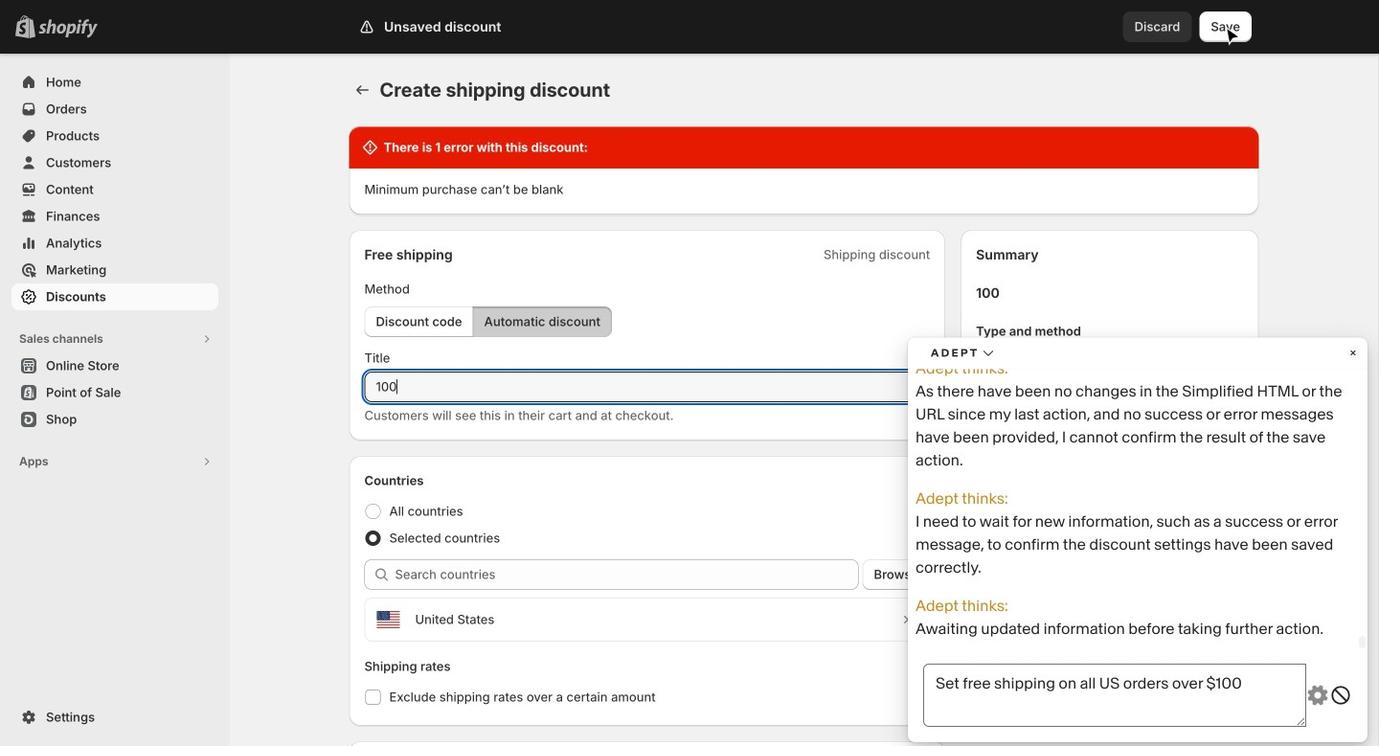 Task type: describe. For each thing, give the bounding box(es) containing it.
shopify image
[[38, 19, 98, 38]]



Task type: locate. For each thing, give the bounding box(es) containing it.
Search countries text field
[[395, 560, 859, 590]]

None text field
[[365, 372, 931, 402]]



Task type: vqa. For each thing, say whether or not it's contained in the screenshot.
text field
yes



